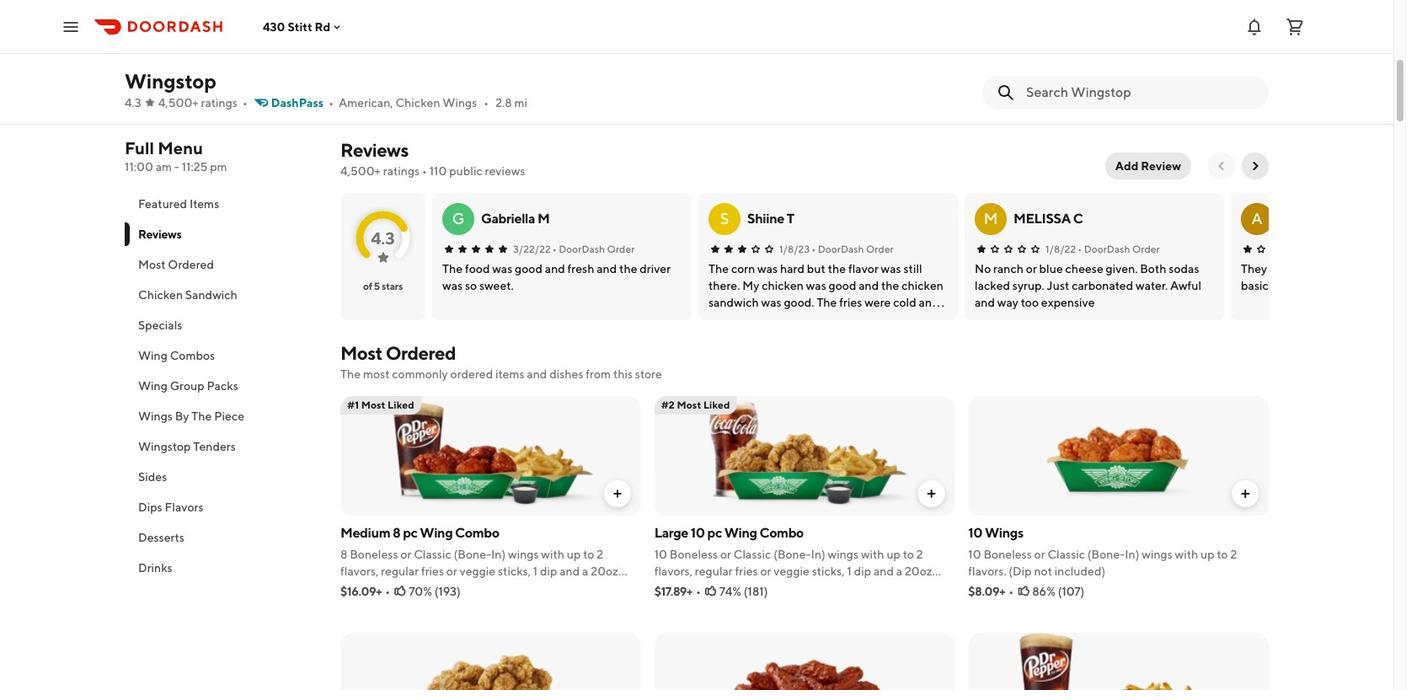 Task type: describe. For each thing, give the bounding box(es) containing it.
74%
[[719, 585, 741, 598]]

0 horizontal spatial ratings
[[201, 96, 238, 110]]

to for medium 8 pc wing combo
[[583, 548, 594, 561]]

• inside reviews 4,500+ ratings • 110 public reviews
[[422, 164, 427, 178]]

add item to cart image for large 10 pc wing combo
[[925, 487, 938, 500]]

regular for 8
[[381, 565, 419, 578]]

classic for 10
[[734, 548, 771, 561]]

commonly
[[392, 367, 448, 381]]

86%
[[1032, 585, 1056, 598]]

chicken sandwich button
[[125, 280, 320, 310]]

doordash for m
[[1084, 243, 1130, 255]]

• doordash order for g
[[553, 243, 635, 255]]

1 horizontal spatial m
[[984, 210, 998, 227]]

regular for 10
[[695, 565, 733, 578]]

3/22/22
[[513, 243, 551, 255]]

wing for large 10 pc wing combo 10 boneless or classic (bone-in) wings with up to 2 flavors, regular fries or veggie sticks, 1 dip and a 20oz drink
[[724, 525, 757, 541]]

classic inside 10 wings 10 boneless or classic (bone-in) wings with up to 2 flavors. (dip not included)
[[1048, 548, 1085, 561]]

small 6 pc wing combo image
[[1142, 0, 1291, 51]]

6
[[1183, 57, 1191, 73]]

sticks, for large 10 pc wing combo
[[812, 565, 845, 578]]

reviews 4,500+ ratings • 110 public reviews
[[340, 139, 525, 178]]

of
[[363, 280, 372, 292]]

g
[[452, 210, 465, 227]]

2 horizontal spatial add item to cart image
[[1261, 21, 1274, 35]]

mi
[[514, 96, 528, 110]]

pc for medium 8 pc wing combo 8 boneless or classic (bone-in) wings with up to 2 flavors, regular fries or veggie sticks, 1 dip and a 20oz drink
[[403, 525, 417, 541]]

(107)
[[1058, 585, 1085, 598]]

with for medium 8 pc wing combo
[[541, 548, 565, 561]]

77%
[[1218, 97, 1240, 110]]

stitt
[[288, 20, 312, 33]]

combo for medium 8 pc wing combo
[[988, 76, 1033, 92]]

previous image
[[1215, 159, 1228, 173]]

to for large 10 pc wing combo
[[903, 548, 914, 561]]

$14.99+
[[1148, 97, 1191, 110]]

sides
[[138, 470, 167, 484]]

1 for medium 8 pc wing combo
[[533, 565, 538, 578]]

specials
[[138, 318, 182, 332]]

0 vertical spatial large 10 pc wing combo image
[[822, 0, 971, 51]]

1 horizontal spatial chicken
[[396, 96, 440, 110]]

20 wings image
[[661, 0, 811, 51]]

desserts
[[138, 531, 184, 544]]

most right #2 at the left of the page
[[677, 399, 701, 411]]

ordered for most ordered the most commonly ordered items and dishes from this store
[[386, 342, 456, 364]]

up inside 10 wings 10 boneless or classic (bone-in) wings with up to 2 flavors. (dip not included)
[[1201, 548, 1215, 561]]

wing group packs button
[[125, 371, 320, 401]]

1 vertical spatial 10 wings image
[[968, 396, 1269, 516]]

to inside 10 wings 10 boneless or classic (bone-in) wings with up to 2 flavors. (dip not included)
[[1217, 548, 1228, 561]]

not
[[1034, 565, 1052, 578]]

order for s
[[866, 243, 894, 255]]

tenders
[[193, 440, 236, 453]]

2.8
[[496, 96, 512, 110]]

featured
[[138, 197, 187, 211]]

chicken sandwich
[[138, 288, 237, 302]]

#2
[[661, 399, 675, 411]]

2 for large 10 pc wing combo
[[917, 548, 923, 561]]

a for medium 8 pc wing combo
[[582, 565, 588, 578]]

desserts button
[[125, 522, 320, 553]]

veggie for large 10 pc wing combo
[[774, 565, 810, 578]]

medium 8 pc wing combo 8 boneless or classic (bone-in) wings with up to 2 flavors, regular fries or veggie sticks, 1 dip and a 20oz drink
[[340, 525, 618, 595]]

pc for medium 8 pc wing combo
[[1051, 57, 1065, 73]]

430 stitt rd button
[[263, 20, 344, 33]]

medium 8 pc wing combo
[[988, 57, 1101, 92]]

in) for medium 8 pc wing combo
[[491, 548, 506, 561]]

boneless inside 10 wings 10 boneless or classic (bone-in) wings with up to 2 flavors. (dip not included)
[[984, 548, 1032, 561]]

0 horizontal spatial 8
[[340, 548, 347, 561]]

drinks
[[138, 561, 172, 575]]

ordered for most ordered
[[168, 258, 214, 271]]

next image
[[1249, 159, 1262, 173]]

items
[[189, 197, 219, 211]]

20oz for large 10 pc wing combo
[[905, 565, 932, 578]]

wings for large 10 pc wing combo
[[828, 548, 859, 561]]

up for medium 8 pc wing combo
[[567, 548, 581, 561]]

wing combos button
[[125, 340, 320, 371]]

most ordered the most commonly ordered items and dishes from this store
[[340, 342, 662, 381]]

large
[[654, 525, 688, 541]]

ordered
[[450, 367, 493, 381]]

a for large 10 pc wing combo
[[896, 565, 902, 578]]

1 vertical spatial large 10 pc wing combo image
[[654, 396, 955, 516]]

liked for 8
[[388, 399, 414, 411]]

gabriella m
[[481, 211, 550, 227]]

reviews link
[[340, 139, 408, 161]]

20oz for medium 8 pc wing combo
[[591, 565, 618, 578]]

$17.89+
[[654, 585, 693, 598]]

1 horizontal spatial (193)
[[1085, 97, 1111, 110]]

combo for large 10 pc wing combo 10 boneless or classic (bone-in) wings with up to 2 flavors, regular fries or veggie sticks, 1 dip and a 20oz drink
[[760, 525, 804, 541]]

wings inside button
[[138, 409, 173, 423]]

sides button
[[125, 462, 320, 492]]

rd
[[315, 20, 330, 33]]

american, chicken wings • 2.8 mi
[[339, 96, 528, 110]]

drink for large
[[654, 581, 682, 595]]

of 5 stars
[[363, 280, 403, 292]]

most ordered
[[138, 258, 214, 271]]

small 6 pc wing combo
[[1148, 57, 1244, 92]]

full menu 11:00 am - 11:25 pm
[[125, 138, 227, 174]]

stars
[[382, 280, 403, 292]]

full
[[125, 138, 154, 158]]

notification bell image
[[1244, 16, 1265, 37]]

5
[[374, 280, 380, 292]]

wing combos
[[138, 349, 215, 362]]

pc for small 6 pc wing combo
[[1194, 57, 1208, 73]]

15 wings image
[[501, 0, 650, 51]]

in) inside 10 wings 10 boneless or classic (bone-in) wings with up to 2 flavors. (dip not included)
[[1125, 548, 1140, 561]]

(115)
[[1242, 97, 1267, 110]]

0 vertical spatial 70%
[[1059, 97, 1082, 110]]

store
[[635, 367, 662, 381]]

• doordash order for s
[[812, 243, 894, 255]]

melissa c
[[1014, 211, 1083, 227]]

combos
[[170, 349, 215, 362]]

flavors.
[[968, 565, 1007, 578]]

sandwich
[[185, 288, 237, 302]]

items
[[495, 367, 525, 381]]

classic for 8
[[414, 548, 451, 561]]

drink for medium
[[340, 581, 368, 595]]

1 vertical spatial medium 8 pc wing combo image
[[340, 396, 641, 516]]

4,500+ ratings •
[[158, 96, 248, 110]]

$17.89+ •
[[654, 585, 701, 598]]

group
[[170, 379, 204, 393]]

wing for medium 8 pc wing combo
[[1068, 57, 1101, 73]]

large 10 pc wing combo 10 boneless or classic (bone-in) wings with up to 2 flavors, regular fries or veggie sticks, 1 dip and a 20oz drink
[[654, 525, 932, 595]]

#1
[[347, 399, 359, 411]]

t
[[787, 211, 794, 227]]

(bone- for medium 8 pc wing combo
[[454, 548, 491, 561]]

s
[[720, 210, 729, 227]]

reviews for reviews
[[138, 227, 181, 241]]

wing for medium 8 pc wing combo 8 boneless or classic (bone-in) wings with up to 2 flavors, regular fries or veggie sticks, 1 dip and a 20oz drink
[[420, 525, 453, 541]]

dishes
[[549, 367, 583, 381]]

most inside most ordered the most commonly ordered items and dishes from this store
[[340, 342, 382, 364]]

(dip
[[1009, 565, 1032, 578]]

#1 most liked
[[347, 399, 414, 411]]

boneless for large
[[670, 548, 718, 561]]

piece
[[214, 409, 244, 423]]

10 wings 10 boneless or classic (bone-in) wings with up to 2 flavors. (dip not included)
[[968, 525, 1237, 578]]

medium for medium 8 pc wing combo
[[988, 57, 1038, 73]]

small
[[1148, 57, 1181, 73]]

11:00
[[125, 160, 153, 174]]

0 vertical spatial 4,500+
[[158, 96, 199, 110]]

included)
[[1055, 565, 1106, 578]]

(bone- for large 10 pc wing combo
[[774, 548, 811, 561]]



Task type: locate. For each thing, give the bounding box(es) containing it.
(bone- inside 10 wings 10 boneless or classic (bone-in) wings with up to 2 flavors. (dip not included)
[[1088, 548, 1125, 561]]

add item to cart image for medium 8 pc wing combo
[[611, 487, 624, 500]]

liked right #2 at the left of the page
[[703, 399, 730, 411]]

2 horizontal spatial with
[[1175, 548, 1198, 561]]

reviews
[[340, 139, 408, 161], [138, 227, 181, 241]]

(bone-
[[454, 548, 491, 561], [774, 548, 811, 561], [1088, 548, 1125, 561]]

1 vertical spatial 4,500+
[[340, 164, 381, 178]]

wingstop
[[125, 69, 216, 93], [138, 440, 191, 453]]

1 fries from the left
[[421, 565, 444, 578]]

ratings down reviews link
[[383, 164, 420, 178]]

regular inside large 10 pc wing combo 10 boneless or classic (bone-in) wings with up to 2 flavors, regular fries or veggie sticks, 1 dip and a 20oz drink
[[695, 565, 733, 578]]

order for m
[[1132, 243, 1160, 255]]

1 horizontal spatial ordered
[[386, 342, 456, 364]]

0 horizontal spatial chicken
[[138, 288, 183, 302]]

1 order from the left
[[607, 243, 635, 255]]

boneless inside medium 8 pc wing combo 8 boneless or classic (bone-in) wings with up to 2 flavors, regular fries or veggie sticks, 1 dip and a 20oz drink
[[350, 548, 398, 561]]

pc inside small 6 pc wing combo
[[1194, 57, 1208, 73]]

flavors, for medium
[[340, 565, 379, 578]]

1 horizontal spatial 20oz
[[905, 565, 932, 578]]

0 vertical spatial (193)
[[1085, 97, 1111, 110]]

0 horizontal spatial classic
[[414, 548, 451, 561]]

wings left 2.8
[[443, 96, 477, 110]]

ratings up menu
[[201, 96, 238, 110]]

0 horizontal spatial 4.3
[[125, 96, 141, 110]]

flavors, for large
[[654, 565, 693, 578]]

with inside 10 wings 10 boneless or classic (bone-in) wings with up to 2 flavors. (dip not included)
[[1175, 548, 1198, 561]]

with
[[541, 548, 565, 561], [861, 548, 884, 561], [1175, 548, 1198, 561]]

1 vertical spatial ratings
[[383, 164, 420, 178]]

0 vertical spatial chicken
[[396, 96, 440, 110]]

1 horizontal spatial flavors,
[[654, 565, 693, 578]]

veggie inside medium 8 pc wing combo 8 boneless or classic (bone-in) wings with up to 2 flavors, regular fries or veggie sticks, 1 dip and a 20oz drink
[[460, 565, 496, 578]]

2 horizontal spatial in)
[[1125, 548, 1140, 561]]

drink inside medium 8 pc wing combo 8 boneless or classic (bone-in) wings with up to 2 flavors, regular fries or veggie sticks, 1 dip and a 20oz drink
[[340, 581, 368, 595]]

2 inside medium 8 pc wing combo 8 boneless or classic (bone-in) wings with up to 2 flavors, regular fries or veggie sticks, 1 dip and a 20oz drink
[[597, 548, 603, 561]]

wings for medium 8 pc wing combo
[[508, 548, 539, 561]]

wingstop inside button
[[138, 440, 191, 453]]

wing group packs
[[138, 379, 238, 393]]

2 horizontal spatial • doordash order
[[1078, 243, 1160, 255]]

2 drink from the left
[[654, 581, 682, 595]]

• doordash order right 3/22/22 at the top of page
[[553, 243, 635, 255]]

medium 8 pc wing combo image
[[982, 0, 1131, 51], [340, 396, 641, 516]]

1 (bone- from the left
[[454, 548, 491, 561]]

0 vertical spatial ratings
[[201, 96, 238, 110]]

boneless up (dip
[[984, 548, 1032, 561]]

4.3 up of 5 stars
[[371, 228, 395, 247]]

1 doordash from the left
[[559, 243, 605, 255]]

this
[[613, 367, 633, 381]]

wingstop tenders
[[138, 440, 236, 453]]

in) inside medium 8 pc wing combo 8 boneless or classic (bone-in) wings with up to 2 flavors, regular fries or veggie sticks, 1 dip and a 20oz drink
[[491, 548, 506, 561]]

doordash for s
[[818, 243, 864, 255]]

1 • doordash order from the left
[[553, 243, 635, 255]]

0 vertical spatial $16.09+
[[988, 97, 1032, 110]]

doordash right 1/8/22
[[1084, 243, 1130, 255]]

up inside large 10 pc wing combo 10 boneless or classic (bone-in) wings with up to 2 flavors, regular fries or veggie sticks, 1 dip and a 20oz drink
[[887, 548, 901, 561]]

$16.09+
[[988, 97, 1032, 110], [340, 585, 382, 598]]

liked for 10
[[703, 399, 730, 411]]

a inside large 10 pc wing combo 10 boneless or classic (bone-in) wings with up to 2 flavors, regular fries or veggie sticks, 1 dip and a 20oz drink
[[896, 565, 902, 578]]

1 vertical spatial 70% (193)
[[409, 585, 461, 598]]

0 horizontal spatial 1
[[533, 565, 538, 578]]

and inside large 10 pc wing combo 10 boneless or classic (bone-in) wings with up to 2 flavors, regular fries or veggie sticks, 1 dip and a 20oz drink
[[874, 565, 894, 578]]

2 horizontal spatial 2
[[1231, 548, 1237, 561]]

0 vertical spatial 10 wings image
[[341, 0, 490, 51]]

sticks, inside medium 8 pc wing combo 8 boneless or classic (bone-in) wings with up to 2 flavors, regular fries or veggie sticks, 1 dip and a 20oz drink
[[498, 565, 531, 578]]

most ordered button
[[125, 249, 320, 280]]

4.3
[[125, 96, 141, 110], [371, 228, 395, 247]]

reviews
[[485, 164, 525, 178]]

$16.09+ for $16.09+
[[988, 97, 1032, 110]]

10 wings image
[[341, 0, 490, 51], [968, 396, 1269, 516]]

combo
[[988, 76, 1033, 92], [1148, 76, 1193, 92], [455, 525, 499, 541], [760, 525, 804, 541]]

0 horizontal spatial and
[[527, 367, 547, 381]]

pc inside medium 8 pc wing combo
[[1051, 57, 1065, 73]]

wings by the piece button
[[125, 401, 320, 431]]

Item Search search field
[[1026, 83, 1255, 102]]

3 to from the left
[[1217, 548, 1228, 561]]

pc for large 10 pc wing combo 10 boneless or classic (bone-in) wings with up to 2 flavors, regular fries or veggie sticks, 1 dip and a 20oz drink
[[707, 525, 722, 541]]

1 drink from the left
[[340, 581, 368, 595]]

1 horizontal spatial $16.09+
[[988, 97, 1032, 110]]

0 horizontal spatial 20oz
[[591, 565, 618, 578]]

1/8/23
[[779, 243, 810, 255]]

2 dip from the left
[[854, 565, 871, 578]]

a inside medium 8 pc wing combo 8 boneless or classic (bone-in) wings with up to 2 flavors, regular fries or veggie sticks, 1 dip and a 20oz drink
[[582, 565, 588, 578]]

1 horizontal spatial drink
[[654, 581, 682, 595]]

3 boneless from the left
[[984, 548, 1032, 561]]

order
[[607, 243, 635, 255], [866, 243, 894, 255], [1132, 243, 1160, 255]]

2 2 from the left
[[917, 548, 923, 561]]

1 horizontal spatial dip
[[854, 565, 871, 578]]

most right #1
[[361, 399, 386, 411]]

flavors, up $16.09+ •
[[340, 565, 379, 578]]

1 20oz from the left
[[591, 565, 618, 578]]

melissa
[[1014, 211, 1071, 227]]

public
[[449, 164, 483, 178]]

74% (181)
[[719, 585, 768, 598]]

2 horizontal spatial (bone-
[[1088, 548, 1125, 561]]

1 vertical spatial wingstop
[[138, 440, 191, 453]]

or
[[401, 548, 411, 561], [720, 548, 731, 561], [1034, 548, 1045, 561], [446, 565, 457, 578], [760, 565, 771, 578]]

open menu image
[[61, 16, 81, 37]]

20oz inside large 10 pc wing combo 10 boneless or classic (bone-in) wings with up to 2 flavors, regular fries or veggie sticks, 1 dip and a 20oz drink
[[905, 565, 932, 578]]

up inside medium 8 pc wing combo 8 boneless or classic (bone-in) wings with up to 2 flavors, regular fries or veggie sticks, 1 dip and a 20oz drink
[[567, 548, 581, 561]]

0 horizontal spatial medium 8 pc wing combo image
[[340, 396, 641, 516]]

2 horizontal spatial boneless
[[984, 548, 1032, 561]]

most up most
[[340, 342, 382, 364]]

drink
[[340, 581, 368, 595], [654, 581, 682, 595]]

dip for large 10 pc wing combo
[[854, 565, 871, 578]]

m
[[984, 210, 998, 227], [538, 211, 550, 227]]

3 2 from the left
[[1231, 548, 1237, 561]]

the for wings
[[191, 409, 212, 423]]

sticks, inside large 10 pc wing combo 10 boneless or classic (bone-in) wings with up to 2 flavors, regular fries or veggie sticks, 1 dip and a 20oz drink
[[812, 565, 845, 578]]

1 vertical spatial the
[[191, 409, 212, 423]]

or inside 10 wings 10 boneless or classic (bone-in) wings with up to 2 flavors. (dip not included)
[[1034, 548, 1045, 561]]

0 horizontal spatial doordash
[[559, 243, 605, 255]]

2 horizontal spatial doordash
[[1084, 243, 1130, 255]]

and inside medium 8 pc wing combo 8 boneless or classic (bone-in) wings with up to 2 flavors, regular fries or veggie sticks, 1 dip and a 20oz drink
[[560, 565, 580, 578]]

0 horizontal spatial liked
[[388, 399, 414, 411]]

fries inside large 10 pc wing combo 10 boneless or classic (bone-in) wings with up to 2 flavors, regular fries or veggie sticks, 1 dip and a 20oz drink
[[735, 565, 758, 578]]

1 horizontal spatial fries
[[735, 565, 758, 578]]

8 for medium 8 pc wing combo 8 boneless or classic (bone-in) wings with up to 2 flavors, regular fries or veggie sticks, 1 dip and a 20oz drink
[[393, 525, 401, 541]]

fries
[[421, 565, 444, 578], [735, 565, 758, 578]]

1 horizontal spatial in)
[[811, 548, 826, 561]]

2 horizontal spatial wings
[[1142, 548, 1173, 561]]

1 horizontal spatial order
[[866, 243, 894, 255]]

wing inside large 10 pc wing combo 10 boneless or classic (bone-in) wings with up to 2 flavors, regular fries or veggie sticks, 1 dip and a 20oz drink
[[724, 525, 757, 541]]

1 dip from the left
[[540, 565, 557, 578]]

4,500+ inside reviews 4,500+ ratings • 110 public reviews
[[340, 164, 381, 178]]

2 sticks, from the left
[[812, 565, 845, 578]]

to inside medium 8 pc wing combo 8 boneless or classic (bone-in) wings with up to 2 flavors, regular fries or veggie sticks, 1 dip and a 20oz drink
[[583, 548, 594, 561]]

2 1 from the left
[[847, 565, 852, 578]]

0 horizontal spatial medium
[[340, 525, 390, 541]]

0 horizontal spatial the
[[191, 409, 212, 423]]

8 for medium 8 pc wing combo
[[1041, 57, 1048, 73]]

fries for 10
[[735, 565, 758, 578]]

1 up from the left
[[567, 548, 581, 561]]

boneless
[[350, 548, 398, 561], [670, 548, 718, 561], [984, 548, 1032, 561]]

chicken up "specials"
[[138, 288, 183, 302]]

2 boneless from the left
[[670, 548, 718, 561]]

combo inside medium 8 pc wing combo
[[988, 76, 1033, 92]]

2 vertical spatial wings
[[985, 525, 1024, 541]]

1 horizontal spatial 4.3
[[371, 228, 395, 247]]

1 veggie from the left
[[460, 565, 496, 578]]

and
[[527, 367, 547, 381], [560, 565, 580, 578], [874, 565, 894, 578]]

fries inside medium 8 pc wing combo 8 boneless or classic (bone-in) wings with up to 2 flavors, regular fries or veggie sticks, 1 dip and a 20oz drink
[[421, 565, 444, 578]]

ordered inside most ordered the most commonly ordered items and dishes from this store
[[386, 342, 456, 364]]

wingstop for wingstop tenders
[[138, 440, 191, 453]]

1 a from the left
[[582, 565, 588, 578]]

reviews inside reviews 4,500+ ratings • 110 public reviews
[[340, 139, 408, 161]]

dip inside medium 8 pc wing combo 8 boneless or classic (bone-in) wings with up to 2 flavors, regular fries or veggie sticks, 1 dip and a 20oz drink
[[540, 565, 557, 578]]

1 inside large 10 pc wing combo 10 boneless or classic (bone-in) wings with up to 2 flavors, regular fries or veggie sticks, 1 dip and a 20oz drink
[[847, 565, 852, 578]]

2 horizontal spatial 8
[[1041, 57, 1048, 73]]

0 horizontal spatial drink
[[340, 581, 368, 595]]

8
[[1041, 57, 1048, 73], [393, 525, 401, 541], [340, 548, 347, 561]]

wings inside medium 8 pc wing combo 8 boneless or classic (bone-in) wings with up to 2 flavors, regular fries or veggie sticks, 1 dip and a 20oz drink
[[508, 548, 539, 561]]

1/8/22
[[1046, 243, 1076, 255]]

0 vertical spatial medium 8 pc wing combo image
[[982, 0, 1131, 51]]

from
[[586, 367, 611, 381]]

ordered
[[168, 258, 214, 271], [386, 342, 456, 364]]

wings by the piece
[[138, 409, 244, 423]]

2 in) from the left
[[811, 548, 826, 561]]

up for large 10 pc wing combo
[[887, 548, 901, 561]]

veggie for medium 8 pc wing combo
[[460, 565, 496, 578]]

11:25
[[182, 160, 208, 174]]

drink inside large 10 pc wing combo 10 boneless or classic (bone-in) wings with up to 2 flavors, regular fries or veggie sticks, 1 dip and a 20oz drink
[[654, 581, 682, 595]]

(193)
[[1085, 97, 1111, 110], [435, 585, 461, 598]]

most up chicken sandwich
[[138, 258, 166, 271]]

0 items, open order cart image
[[1285, 16, 1305, 37]]

2 vertical spatial 8
[[340, 548, 347, 561]]

1 horizontal spatial • doordash order
[[812, 243, 894, 255]]

0 vertical spatial the
[[340, 367, 361, 381]]

0 horizontal spatial m
[[538, 211, 550, 227]]

wings inside large 10 pc wing combo 10 boneless or classic (bone-in) wings with up to 2 flavors, regular fries or veggie sticks, 1 dip and a 20oz drink
[[828, 548, 859, 561]]

70% down medium 8 pc wing combo
[[1059, 97, 1082, 110]]

gabriella
[[481, 211, 535, 227]]

the right by
[[191, 409, 212, 423]]

$8.09+ •
[[968, 585, 1014, 598]]

1 vertical spatial medium
[[340, 525, 390, 541]]

• doordash order down c
[[1078, 243, 1160, 255]]

2 (bone- from the left
[[774, 548, 811, 561]]

• doordash order right 1/8/23
[[812, 243, 894, 255]]

2 with from the left
[[861, 548, 884, 561]]

dip for medium 8 pc wing combo
[[540, 565, 557, 578]]

chicken inside button
[[138, 288, 183, 302]]

3 • doordash order from the left
[[1078, 243, 1160, 255]]

reviews for reviews 4,500+ ratings • 110 public reviews
[[340, 139, 408, 161]]

packs
[[207, 379, 238, 393]]

3 up from the left
[[1201, 548, 1215, 561]]

1 1 from the left
[[533, 565, 538, 578]]

medium inside medium 8 pc wing combo 8 boneless or classic (bone-in) wings with up to 2 flavors, regular fries or veggie sticks, 1 dip and a 20oz drink
[[340, 525, 390, 541]]

8 inside medium 8 pc wing combo
[[1041, 57, 1048, 73]]

2 horizontal spatial up
[[1201, 548, 1215, 561]]

2 a from the left
[[896, 565, 902, 578]]

1 in) from the left
[[491, 548, 506, 561]]

wingstop up sides
[[138, 440, 191, 453]]

a
[[582, 565, 588, 578], [896, 565, 902, 578]]

featured items button
[[125, 189, 320, 219]]

in) for large 10 pc wing combo
[[811, 548, 826, 561]]

the inside button
[[191, 409, 212, 423]]

2 classic from the left
[[734, 548, 771, 561]]

2 20oz from the left
[[905, 565, 932, 578]]

combo inside large 10 pc wing combo 10 boneless or classic (bone-in) wings with up to 2 flavors, regular fries or veggie sticks, 1 dip and a 20oz drink
[[760, 525, 804, 541]]

and for large 10 pc wing combo
[[874, 565, 894, 578]]

2 inside large 10 pc wing combo 10 boneless or classic (bone-in) wings with up to 2 flavors, regular fries or veggie sticks, 1 dip and a 20oz drink
[[917, 548, 923, 561]]

reviews down featured
[[138, 227, 181, 241]]

430 stitt rd
[[263, 20, 330, 33]]

4.3 up the full
[[125, 96, 141, 110]]

doordash right 1/8/23
[[818, 243, 864, 255]]

am
[[156, 160, 172, 174]]

medium for medium 8 pc wing combo 8 boneless or classic (bone-in) wings with up to 2 flavors, regular fries or veggie sticks, 1 dip and a 20oz drink
[[340, 525, 390, 541]]

0 horizontal spatial ordered
[[168, 258, 214, 271]]

flavors, up $17.89+
[[654, 565, 693, 578]]

1 2 from the left
[[597, 548, 603, 561]]

#2 most liked
[[661, 399, 730, 411]]

3 classic from the left
[[1048, 548, 1085, 561]]

ratings inside reviews 4,500+ ratings • 110 public reviews
[[383, 164, 420, 178]]

0 horizontal spatial 10 wings image
[[341, 0, 490, 51]]

the for most
[[340, 367, 361, 381]]

0 horizontal spatial add item to cart image
[[611, 487, 624, 500]]

2 for medium 8 pc wing combo
[[597, 548, 603, 561]]

0 horizontal spatial wings
[[508, 548, 539, 561]]

pc inside large 10 pc wing combo 10 boneless or classic (bone-in) wings with up to 2 flavors, regular fries or veggie sticks, 1 dip and a 20oz drink
[[707, 525, 722, 541]]

0 vertical spatial medium
[[988, 57, 1038, 73]]

liked down commonly
[[388, 399, 414, 411]]

(bone- inside large 10 pc wing combo 10 boneless or classic (bone-in) wings with up to 2 flavors, regular fries or veggie sticks, 1 dip and a 20oz drink
[[774, 548, 811, 561]]

0 vertical spatial ordered
[[168, 258, 214, 271]]

70% right $16.09+ •
[[409, 585, 432, 598]]

ordered up chicken sandwich
[[168, 258, 214, 271]]

medium 8 pc wing combo image up medium 8 pc wing combo
[[982, 0, 1131, 51]]

specials button
[[125, 310, 320, 340]]

by
[[175, 409, 189, 423]]

boneless up $16.09+ •
[[350, 548, 398, 561]]

the inside most ordered the most commonly ordered items and dishes from this store
[[340, 367, 361, 381]]

1 liked from the left
[[388, 399, 414, 411]]

the left most
[[340, 367, 361, 381]]

large 10 pc wing combo image
[[822, 0, 971, 51], [654, 396, 955, 516]]

fries for 8
[[421, 565, 444, 578]]

classic inside medium 8 pc wing combo 8 boneless or classic (bone-in) wings with up to 2 flavors, regular fries or veggie sticks, 1 dip and a 20oz drink
[[414, 548, 451, 561]]

1 horizontal spatial 70%
[[1059, 97, 1082, 110]]

c
[[1073, 211, 1083, 227]]

1 inside medium 8 pc wing combo 8 boneless or classic (bone-in) wings with up to 2 flavors, regular fries or veggie sticks, 1 dip and a 20oz drink
[[533, 565, 538, 578]]

(193) down medium 8 pc wing combo
[[1085, 97, 1111, 110]]

wing inside medium 8 pc wing combo
[[1068, 57, 1101, 73]]

3 (bone- from the left
[[1088, 548, 1125, 561]]

flavors, inside medium 8 pc wing combo 8 boneless or classic (bone-in) wings with up to 2 flavors, regular fries or veggie sticks, 1 dip and a 20oz drink
[[340, 565, 379, 578]]

70% (193) right $16.09+ •
[[409, 585, 461, 598]]

4,500+ down reviews link
[[340, 164, 381, 178]]

1 horizontal spatial liked
[[703, 399, 730, 411]]

dips flavors
[[138, 500, 203, 514]]

wingstop up 4,500+ ratings •
[[125, 69, 216, 93]]

wingstop for wingstop
[[125, 69, 216, 93]]

featured items
[[138, 197, 219, 211]]

0 horizontal spatial dip
[[540, 565, 557, 578]]

1 with from the left
[[541, 548, 565, 561]]

0 vertical spatial wings
[[443, 96, 477, 110]]

2 doordash from the left
[[818, 243, 864, 255]]

regular up 74%
[[695, 565, 733, 578]]

2 wings from the left
[[828, 548, 859, 561]]

2 veggie from the left
[[774, 565, 810, 578]]

1 horizontal spatial 70% (193)
[[1059, 97, 1111, 110]]

ratings
[[201, 96, 238, 110], [383, 164, 420, 178]]

doordash right 3/22/22 at the top of page
[[559, 243, 605, 255]]

regular inside medium 8 pc wing combo 8 boneless or classic (bone-in) wings with up to 2 flavors, regular fries or veggie sticks, 1 dip and a 20oz drink
[[381, 565, 419, 578]]

1 horizontal spatial reviews
[[340, 139, 408, 161]]

wings inside 10 wings 10 boneless or classic (bone-in) wings with up to 2 flavors. (dip not included)
[[1142, 548, 1173, 561]]

add item to cart image
[[1239, 487, 1252, 500]]

1 sticks, from the left
[[498, 565, 531, 578]]

0 horizontal spatial 70% (193)
[[409, 585, 461, 598]]

0 horizontal spatial $16.09+
[[340, 585, 382, 598]]

(181)
[[744, 585, 768, 598]]

ordered up commonly
[[386, 342, 456, 364]]

1 vertical spatial (193)
[[435, 585, 461, 598]]

wings
[[508, 548, 539, 561], [828, 548, 859, 561], [1142, 548, 1173, 561]]

to inside large 10 pc wing combo 10 boneless or classic (bone-in) wings with up to 2 flavors, regular fries or veggie sticks, 1 dip and a 20oz drink
[[903, 548, 914, 561]]

1 horizontal spatial to
[[903, 548, 914, 561]]

veggie inside large 10 pc wing combo 10 boneless or classic (bone-in) wings with up to 2 flavors, regular fries or veggie sticks, 1 dip and a 20oz drink
[[774, 565, 810, 578]]

2 • doordash order from the left
[[812, 243, 894, 255]]

(193) right $16.09+ •
[[435, 585, 461, 598]]

dip inside large 10 pc wing combo 10 boneless or classic (bone-in) wings with up to 2 flavors, regular fries or veggie sticks, 1 dip and a 20oz drink
[[854, 565, 871, 578]]

70% (193)
[[1059, 97, 1111, 110], [409, 585, 461, 598]]

review
[[1141, 159, 1181, 173]]

70% (193) down medium 8 pc wing combo
[[1059, 97, 1111, 110]]

medium 8 pc wing combo image down the ordered
[[340, 396, 641, 516]]

1 horizontal spatial wings
[[443, 96, 477, 110]]

add item to cart image
[[1261, 21, 1274, 35], [611, 487, 624, 500], [925, 487, 938, 500]]

2 horizontal spatial order
[[1132, 243, 1160, 255]]

1 horizontal spatial 10 wings image
[[968, 396, 1269, 516]]

4,500+ up menu
[[158, 96, 199, 110]]

boneless inside large 10 pc wing combo 10 boneless or classic (bone-in) wings with up to 2 flavors, regular fries or veggie sticks, 1 dip and a 20oz drink
[[670, 548, 718, 561]]

pm
[[210, 160, 227, 174]]

combo inside medium 8 pc wing combo 8 boneless or classic (bone-in) wings with up to 2 flavors, regular fries or veggie sticks, 1 dip and a 20oz drink
[[455, 525, 499, 541]]

1 horizontal spatial add item to cart image
[[925, 487, 938, 500]]

to
[[583, 548, 594, 561], [903, 548, 914, 561], [1217, 548, 1228, 561]]

1 flavors, from the left
[[340, 565, 379, 578]]

dashpass •
[[271, 96, 334, 110]]

1 to from the left
[[583, 548, 594, 561]]

wings up (dip
[[985, 525, 1024, 541]]

1 vertical spatial ordered
[[386, 342, 456, 364]]

1 vertical spatial reviews
[[138, 227, 181, 241]]

0 horizontal spatial sticks,
[[498, 565, 531, 578]]

wing inside small 6 pc wing combo
[[1211, 57, 1244, 73]]

1 for large 10 pc wing combo
[[847, 565, 852, 578]]

in) inside large 10 pc wing combo 10 boneless or classic (bone-in) wings with up to 2 flavors, regular fries or veggie sticks, 1 dip and a 20oz drink
[[811, 548, 826, 561]]

$16.09+ for $16.09+ •
[[340, 585, 382, 598]]

2 fries from the left
[[735, 565, 758, 578]]

most
[[138, 258, 166, 271], [340, 342, 382, 364], [361, 399, 386, 411], [677, 399, 701, 411]]

1 horizontal spatial boneless
[[670, 548, 718, 561]]

medium inside medium 8 pc wing combo
[[988, 57, 1038, 73]]

combo inside small 6 pc wing combo
[[1148, 76, 1193, 92]]

(bone- inside medium 8 pc wing combo 8 boneless or classic (bone-in) wings with up to 2 flavors, regular fries or veggie sticks, 1 dip and a 20oz drink
[[454, 548, 491, 561]]

regular up $16.09+ •
[[381, 565, 419, 578]]

wings
[[443, 96, 477, 110], [138, 409, 173, 423], [985, 525, 1024, 541]]

boneless for medium
[[350, 548, 398, 561]]

chicken right american, in the top left of the page
[[396, 96, 440, 110]]

• doordash order for m
[[1078, 243, 1160, 255]]

combo for small 6 pc wing combo
[[1148, 76, 1193, 92]]

ordered inside button
[[168, 258, 214, 271]]

classic inside large 10 pc wing combo 10 boneless or classic (bone-in) wings with up to 2 flavors, regular fries or veggie sticks, 1 dip and a 20oz drink
[[734, 548, 771, 561]]

2 flavors, from the left
[[654, 565, 693, 578]]

20oz inside medium 8 pc wing combo 8 boneless or classic (bone-in) wings with up to 2 flavors, regular fries or veggie sticks, 1 dip and a 20oz drink
[[591, 565, 618, 578]]

shiine
[[747, 211, 784, 227]]

1 regular from the left
[[381, 565, 419, 578]]

2 liked from the left
[[703, 399, 730, 411]]

doordash for g
[[559, 243, 605, 255]]

0 vertical spatial 8
[[1041, 57, 1048, 73]]

wings inside 10 wings 10 boneless or classic (bone-in) wings with up to 2 flavors. (dip not included)
[[985, 525, 1024, 541]]

3 order from the left
[[1132, 243, 1160, 255]]

0 horizontal spatial regular
[[381, 565, 419, 578]]

0 horizontal spatial flavors,
[[340, 565, 379, 578]]

0 horizontal spatial veggie
[[460, 565, 496, 578]]

and for medium 8 pc wing combo
[[560, 565, 580, 578]]

most
[[363, 367, 390, 381]]

1 horizontal spatial the
[[340, 367, 361, 381]]

1 boneless from the left
[[350, 548, 398, 561]]

1 horizontal spatial up
[[887, 548, 901, 561]]

3 doordash from the left
[[1084, 243, 1130, 255]]

2 order from the left
[[866, 243, 894, 255]]

flavors, inside large 10 pc wing combo 10 boneless or classic (bone-in) wings with up to 2 flavors, regular fries or veggie sticks, 1 dip and a 20oz drink
[[654, 565, 693, 578]]

1 horizontal spatial a
[[896, 565, 902, 578]]

3 with from the left
[[1175, 548, 1198, 561]]

0 horizontal spatial reviews
[[138, 227, 181, 241]]

wing inside medium 8 pc wing combo 8 boneless or classic (bone-in) wings with up to 2 flavors, regular fries or veggie sticks, 1 dip and a 20oz drink
[[420, 525, 453, 541]]

order for g
[[607, 243, 635, 255]]

with inside medium 8 pc wing combo 8 boneless or classic (bone-in) wings with up to 2 flavors, regular fries or veggie sticks, 1 dip and a 20oz drink
[[541, 548, 565, 561]]

2 inside 10 wings 10 boneless or classic (bone-in) wings with up to 2 flavors. (dip not included)
[[1231, 548, 1237, 561]]

1 vertical spatial chicken
[[138, 288, 183, 302]]

1 horizontal spatial 2
[[917, 548, 923, 561]]

m up 3/22/22 at the top of page
[[538, 211, 550, 227]]

a
[[1252, 210, 1263, 227]]

with inside large 10 pc wing combo 10 boneless or classic (bone-in) wings with up to 2 flavors, regular fries or veggie sticks, 1 dip and a 20oz drink
[[861, 548, 884, 561]]

wing for small 6 pc wing combo
[[1211, 57, 1244, 73]]

1 classic from the left
[[414, 548, 451, 561]]

3 wings from the left
[[1142, 548, 1173, 561]]

2 regular from the left
[[695, 565, 733, 578]]

0 vertical spatial 70% (193)
[[1059, 97, 1111, 110]]

1 wings from the left
[[508, 548, 539, 561]]

1 horizontal spatial medium 8 pc wing combo image
[[982, 0, 1131, 51]]

with for large 10 pc wing combo
[[861, 548, 884, 561]]

dips
[[138, 500, 162, 514]]

boneless down large
[[670, 548, 718, 561]]

2 horizontal spatial classic
[[1048, 548, 1085, 561]]

3 in) from the left
[[1125, 548, 1140, 561]]

$16.09+ •
[[340, 585, 390, 598]]

2 to from the left
[[903, 548, 914, 561]]

wings left by
[[138, 409, 173, 423]]

2 up from the left
[[887, 548, 901, 561]]

reviews down american, in the top left of the page
[[340, 139, 408, 161]]

combo for medium 8 pc wing combo 8 boneless or classic (bone-in) wings with up to 2 flavors, regular fries or veggie sticks, 1 dip and a 20oz drink
[[455, 525, 499, 541]]

1 vertical spatial 70%
[[409, 585, 432, 598]]

drinks button
[[125, 553, 320, 583]]

regular
[[381, 565, 419, 578], [695, 565, 733, 578]]

american,
[[339, 96, 393, 110]]

sticks, for medium 8 pc wing combo
[[498, 565, 531, 578]]

110
[[429, 164, 447, 178]]

most inside button
[[138, 258, 166, 271]]

• doordash order
[[553, 243, 635, 255], [812, 243, 894, 255], [1078, 243, 1160, 255]]

shiine t
[[747, 211, 794, 227]]

$8.09+
[[968, 585, 1005, 598]]

m left melissa
[[984, 210, 998, 227]]

add
[[1115, 159, 1139, 173]]

0 horizontal spatial 2
[[597, 548, 603, 561]]

and inside most ordered the most commonly ordered items and dishes from this store
[[527, 367, 547, 381]]

1 horizontal spatial doordash
[[818, 243, 864, 255]]

2 horizontal spatial to
[[1217, 548, 1228, 561]]

pc inside medium 8 pc wing combo 8 boneless or classic (bone-in) wings with up to 2 flavors, regular fries or veggie sticks, 1 dip and a 20oz drink
[[403, 525, 417, 541]]

dips flavors button
[[125, 492, 320, 522]]



Task type: vqa. For each thing, say whether or not it's contained in the screenshot.


